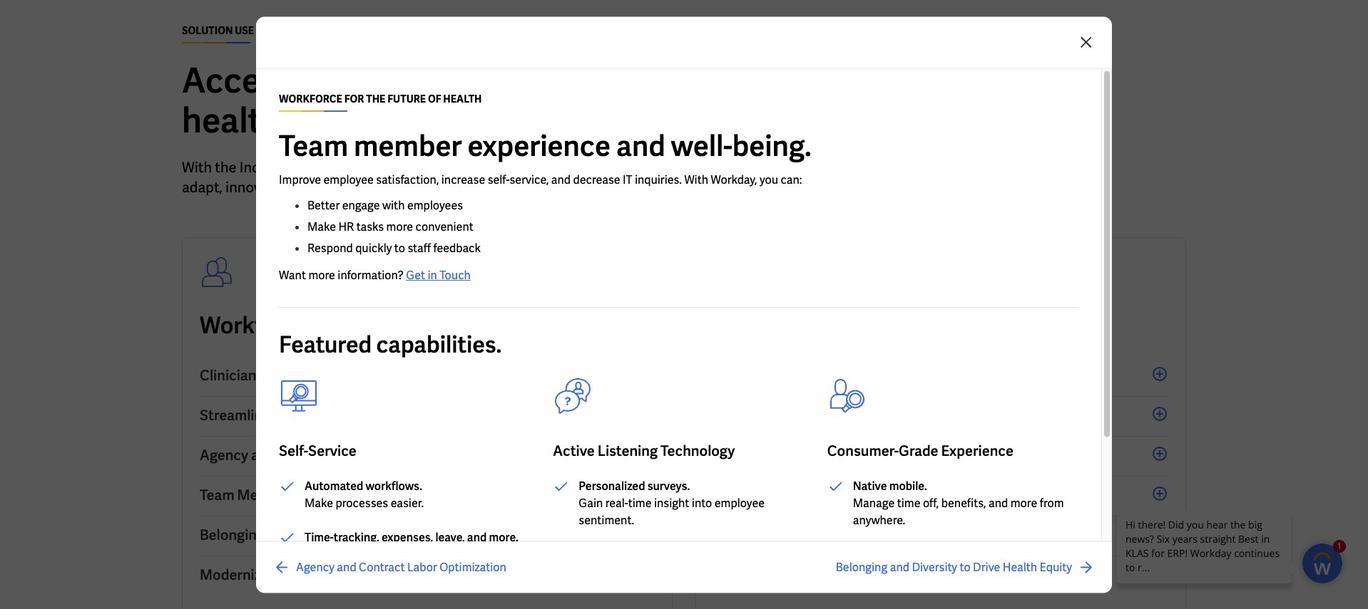 Task type: vqa. For each thing, say whether or not it's contained in the screenshot.
'Life'
no



Task type: describe. For each thing, give the bounding box(es) containing it.
health inside team member experience and well-being. dialog
[[1003, 560, 1037, 575]]

fast-
[[418, 178, 446, 197]]

and left more.
[[467, 530, 487, 545]]

and left well-
[[370, 487, 394, 505]]

modernized hr service delivery button
[[200, 557, 655, 596]]

and inside with the industry accelerator for healthcare, you benefit from a global ecosystem of partners to help you adapt, innovate, and scale—all while fast-tracking your digital transformation.
[[287, 178, 312, 197]]

driven
[[754, 407, 797, 425]]

feedback
[[433, 240, 481, 255]]

want more information? get in touch
[[279, 268, 471, 282]]

1 horizontal spatial the
[[347, 311, 382, 341]]

0 vertical spatial agency and contract labor optimization button
[[200, 437, 655, 477]]

workday,
[[711, 172, 757, 187]]

contract inside button
[[778, 526, 836, 545]]

staff
[[408, 240, 431, 255]]

expenses,
[[382, 530, 433, 545]]

to down proactive contract management button
[[960, 560, 971, 575]]

recruiting
[[282, 407, 349, 425]]

time inside native mobile. manage time off, benefits, and more from anywhere.
[[897, 496, 921, 511]]

get in touch link
[[406, 268, 471, 282]]

the inside with the industry accelerator for healthcare, you benefit from a global ecosystem of partners to help you adapt, innovate, and scale—all while fast-tracking your digital transformation.
[[215, 158, 237, 177]]

of
[[428, 92, 441, 105]]

1 horizontal spatial health
[[484, 311, 554, 341]]

supplier diversity and engagement button
[[713, 477, 1168, 517]]

0 vertical spatial agency
[[200, 447, 248, 465]]

and left self- at the bottom
[[251, 447, 276, 465]]

and down featured at left bottom
[[344, 367, 368, 385]]

0 horizontal spatial health
[[409, 526, 453, 545]]

partners
[[722, 158, 777, 177]]

supplier diversity and engagement
[[713, 487, 940, 505]]

digital
[[533, 178, 573, 197]]

clinically
[[713, 367, 772, 385]]

featured capabilities.
[[279, 330, 502, 360]]

cases
[[256, 24, 288, 37]]

0 vertical spatial engagement
[[259, 367, 341, 385]]

industry
[[240, 158, 293, 177]]

more for better
[[386, 219, 413, 234]]

from for more
[[1040, 496, 1064, 511]]

tracking,
[[334, 530, 379, 545]]

better
[[307, 198, 340, 213]]

onboarding
[[379, 407, 456, 425]]

1 vertical spatial diversity
[[295, 526, 353, 545]]

consumer-grade experience
[[827, 442, 1014, 460]]

chain
[[893, 367, 931, 385]]

active
[[553, 442, 595, 460]]

featured
[[279, 330, 372, 360]]

you inside team member experience and well-being. dialog
[[760, 172, 778, 187]]

service inside team member experience and well-being. dialog
[[308, 442, 357, 460]]

with inside with the industry accelerator for healthcare, you benefit from a global ecosystem of partners to help you adapt, innovate, and scale—all while fast-tracking your digital transformation.
[[182, 158, 212, 177]]

touch
[[440, 268, 471, 282]]

it
[[623, 172, 632, 187]]

ecosystem
[[634, 158, 703, 177]]

satisfaction,
[[376, 172, 439, 187]]

0 horizontal spatial labor
[[339, 447, 377, 465]]

automated workflows. make processes easier.
[[305, 479, 424, 511]]

0 vertical spatial agency and contract labor optimization
[[200, 447, 464, 465]]

member
[[237, 487, 292, 505]]

of inside with the industry accelerator for healthcare, you benefit from a global ecosystem of partners to help you adapt, innovate, and scale—all while fast-tracking your digital transformation.
[[706, 158, 719, 177]]

and up 'it'
[[616, 127, 665, 164]]

a
[[580, 158, 588, 177]]

accelerator
[[296, 158, 371, 177]]

insight
[[654, 496, 689, 511]]

labor inside team member experience and well-being. dialog
[[407, 560, 437, 575]]

want
[[279, 268, 306, 282]]

2 horizontal spatial you
[[827, 158, 851, 177]]

supply
[[846, 367, 890, 385]]

equity inside team member experience and well-being. dialog
[[1040, 560, 1072, 575]]

and inside native mobile. manage time off, benefits, and more from anywhere.
[[989, 496, 1008, 511]]

future
[[386, 311, 454, 341]]

well-
[[671, 127, 733, 164]]

belonging and diversity to drive health equity for top belonging and diversity to drive health equity button
[[200, 526, 497, 545]]

solution use cases
[[182, 24, 288, 37]]

workflows.
[[366, 479, 422, 494]]

tracking
[[446, 178, 499, 197]]

anywhere.
[[853, 513, 905, 528]]

use
[[235, 24, 254, 37]]

employees
[[407, 198, 463, 213]]

in
[[428, 268, 437, 282]]

solutions
[[523, 58, 668, 103]]

team member experience and well-being
[[200, 487, 466, 505]]

related
[[851, 447, 900, 465]]

clinician engagement and retention
[[200, 367, 435, 385]]

diversity inside button
[[770, 487, 828, 505]]

modernized
[[200, 566, 277, 585]]

off,
[[923, 496, 939, 511]]

0 horizontal spatial you
[[472, 158, 495, 177]]

benefits,
[[941, 496, 986, 511]]

active listening technology
[[553, 442, 735, 460]]

0 vertical spatial optimization
[[380, 447, 464, 465]]

better engage with employees make hr tasks more convenient respond quickly to staff feedback
[[307, 198, 481, 255]]

integrated
[[775, 367, 843, 385]]

tasks
[[356, 219, 384, 234]]

modernized hr service delivery
[[200, 566, 406, 585]]

and left supply-
[[774, 447, 799, 465]]

personalized
[[579, 479, 645, 494]]

experience for grade
[[941, 442, 1014, 460]]

accelerate
[[182, 58, 351, 103]]

optimized
[[713, 566, 780, 585]]

mobile.
[[889, 479, 927, 494]]

supplier- and supply-related risk management button
[[713, 437, 1168, 477]]

respond
[[307, 240, 353, 255]]

streamlined
[[200, 407, 279, 425]]

time inside the personalized surveys. gain real-time insight into employee sentiment.
[[628, 496, 652, 511]]

0 horizontal spatial for
[[313, 311, 342, 341]]

0 horizontal spatial contract
[[278, 447, 337, 465]]

team member experience and well-being.
[[279, 127, 812, 164]]

well-
[[397, 487, 430, 505]]

supplier-
[[713, 447, 772, 465]]

scale—all
[[315, 178, 377, 197]]

adapt,
[[182, 178, 222, 197]]



Task type: locate. For each thing, give the bounding box(es) containing it.
for up while
[[374, 158, 392, 177]]

diversity inside team member experience and well-being. dialog
[[912, 560, 957, 575]]

1 vertical spatial for
[[374, 158, 392, 177]]

for up clinician engagement and retention
[[313, 311, 342, 341]]

you
[[472, 158, 495, 177], [827, 158, 851, 177], [760, 172, 778, 187]]

and right recruiting
[[352, 407, 376, 425]]

1 horizontal spatial drive
[[973, 560, 1000, 575]]

to down processes
[[355, 526, 369, 545]]

1 vertical spatial optimization
[[440, 560, 506, 575]]

make up time-
[[305, 496, 333, 511]]

1 vertical spatial equity
[[1040, 560, 1072, 575]]

consumer-
[[827, 442, 899, 460]]

and left a at the top left of the page
[[551, 172, 571, 187]]

and down proactive contract management button
[[890, 560, 910, 575]]

hr inside button
[[280, 566, 299, 585]]

sentiment.
[[579, 513, 634, 528]]

inquiries.
[[635, 172, 682, 187]]

you right the help
[[827, 158, 851, 177]]

2 vertical spatial for
[[313, 311, 342, 341]]

belonging down "anywhere."
[[836, 560, 888, 575]]

replenishment
[[859, 566, 957, 585]]

to inside with the industry accelerator for healthcare, you benefit from a global ecosystem of partners to help you adapt, innovate, and scale—all while fast-tracking your digital transformation.
[[780, 158, 793, 177]]

self-
[[279, 442, 308, 460]]

you left can:
[[760, 172, 778, 187]]

0 horizontal spatial diversity
[[295, 526, 353, 545]]

1 vertical spatial automated
[[783, 566, 856, 585]]

native
[[853, 479, 887, 494]]

1 vertical spatial belonging and diversity to drive health equity
[[836, 560, 1072, 575]]

global
[[591, 158, 631, 177]]

labor up the automated workflows. make processes easier. at left bottom
[[339, 447, 377, 465]]

automated down proactive contract management
[[783, 566, 856, 585]]

agency and contract labor optimization button
[[200, 437, 655, 477], [273, 559, 506, 576]]

optimization down leave,
[[440, 560, 506, 575]]

improve employee satisfaction, increase self-service, and decrease it inquiries. with workday, you can:
[[279, 172, 802, 187]]

0 horizontal spatial with
[[382, 198, 405, 213]]

1 horizontal spatial equity
[[1040, 560, 1072, 575]]

time
[[628, 496, 652, 511], [897, 496, 921, 511]]

2 horizontal spatial diversity
[[912, 560, 957, 575]]

with inside the better engage with employees make hr tasks more convenient respond quickly to staff feedback
[[382, 198, 405, 213]]

optimization down streamlined recruiting and onboarding button
[[380, 447, 464, 465]]

0 vertical spatial service
[[308, 442, 357, 460]]

self-
[[488, 172, 510, 187]]

1 vertical spatial of
[[459, 311, 480, 341]]

team inside button
[[200, 487, 234, 505]]

technology
[[661, 442, 735, 460]]

for inside with the industry accelerator for healthcare, you benefit from a global ecosystem of partners to help you adapt, innovate, and scale—all while fast-tracking your digital transformation.
[[374, 158, 392, 177]]

benefit
[[498, 158, 544, 177]]

0 vertical spatial for
[[768, 58, 813, 103]]

belonging and diversity to drive health equity for belonging and diversity to drive health equity button inside the team member experience and well-being. dialog
[[836, 560, 1072, 575]]

0 horizontal spatial drive
[[372, 526, 406, 545]]

experience up time-
[[295, 487, 367, 505]]

supply-
[[802, 447, 851, 465]]

and down supply-
[[831, 487, 855, 505]]

to left the help
[[780, 158, 793, 177]]

1 horizontal spatial belonging and diversity to drive health equity
[[836, 560, 1072, 575]]

0 horizontal spatial employee
[[324, 172, 374, 187]]

1 vertical spatial belonging
[[836, 560, 888, 575]]

personalized surveys. gain real-time insight into employee sentiment.
[[579, 479, 765, 528]]

listening
[[598, 442, 658, 460]]

team for team member experience and well-being.
[[279, 127, 348, 164]]

more down "respond"
[[308, 268, 335, 282]]

1 vertical spatial employee
[[715, 496, 765, 511]]

2 horizontal spatial contract
[[778, 526, 836, 545]]

2 vertical spatial health
[[1003, 560, 1037, 575]]

belonging up "modernized"
[[200, 526, 265, 545]]

0 vertical spatial more
[[386, 219, 413, 234]]

0 horizontal spatial engagement
[[259, 367, 341, 385]]

1 vertical spatial team
[[200, 487, 234, 505]]

1 vertical spatial with
[[382, 198, 405, 213]]

team member experience and well-being. dialog
[[0, 0, 1368, 610]]

0 vertical spatial from
[[547, 158, 577, 177]]

1 vertical spatial engagement
[[858, 487, 940, 505]]

2 vertical spatial contract
[[359, 560, 405, 575]]

workforce
[[279, 92, 342, 105]]

innovate,
[[225, 178, 284, 197]]

0 vertical spatial belonging and diversity to drive health equity
[[200, 526, 497, 545]]

time down mobile.
[[897, 496, 921, 511]]

hr inside the better engage with employees make hr tasks more convenient respond quickly to staff feedback
[[338, 219, 354, 234]]

and right benefits,
[[989, 496, 1008, 511]]

decrease
[[573, 172, 620, 187]]

with
[[182, 158, 212, 177], [684, 172, 708, 187]]

0 horizontal spatial more
[[308, 268, 335, 282]]

with right of
[[448, 58, 516, 103]]

health
[[443, 92, 482, 105]]

team inside dialog
[[279, 127, 348, 164]]

hr left tasks
[[338, 219, 354, 234]]

belonging and diversity to drive health equity button inside team member experience and well-being. dialog
[[836, 559, 1095, 576]]

belonging inside team member experience and well-being. dialog
[[836, 560, 888, 575]]

make down better
[[307, 219, 336, 234]]

management up benefits,
[[934, 447, 1020, 465]]

improve
[[279, 172, 321, 187]]

1 vertical spatial more
[[308, 268, 335, 282]]

processes
[[336, 496, 388, 511]]

engagement up "anywhere."
[[858, 487, 940, 505]]

more right benefits,
[[1011, 496, 1037, 511]]

more for native
[[1011, 496, 1037, 511]]

made
[[675, 58, 762, 103]]

contract inside team member experience and well-being. dialog
[[359, 560, 405, 575]]

1 horizontal spatial you
[[760, 172, 778, 187]]

and up better
[[287, 178, 312, 197]]

being
[[430, 487, 466, 505]]

1 horizontal spatial team
[[279, 127, 348, 164]]

team left the member
[[200, 487, 234, 505]]

your
[[502, 178, 530, 197]]

0 horizontal spatial belonging
[[200, 526, 265, 545]]

surveys.
[[647, 479, 690, 494]]

to inside the better engage with employees make hr tasks more convenient respond quickly to staff feedback
[[394, 240, 405, 255]]

value-driven sourcing
[[713, 407, 857, 425]]

belonging and diversity to drive health equity
[[200, 526, 497, 545], [836, 560, 1072, 575]]

and down tracking,
[[337, 560, 356, 575]]

delivery
[[353, 566, 406, 585]]

real-
[[605, 496, 628, 511]]

sourcing
[[799, 407, 857, 425]]

contract down recruiting
[[278, 447, 337, 465]]

0 vertical spatial management
[[934, 447, 1020, 465]]

with inside team member experience and well-being. dialog
[[684, 172, 708, 187]]

employee up proactive
[[715, 496, 765, 511]]

for up the being.
[[768, 58, 813, 103]]

and left time-
[[268, 526, 292, 545]]

streamlined recruiting and onboarding
[[200, 407, 456, 425]]

clinically integrated supply chain
[[713, 367, 931, 385]]

belonging and diversity to drive health equity inside team member experience and well-being. dialog
[[836, 560, 1072, 575]]

1 time from the left
[[628, 496, 652, 511]]

0 horizontal spatial experience
[[295, 487, 367, 505]]

0 vertical spatial equity
[[456, 526, 497, 545]]

optimization
[[380, 447, 464, 465], [440, 560, 506, 575]]

belonging
[[200, 526, 265, 545], [836, 560, 888, 575]]

agency inside team member experience and well-being. dialog
[[296, 560, 335, 575]]

diversity down proactive contract management button
[[912, 560, 957, 575]]

from for benefit
[[547, 158, 577, 177]]

1 vertical spatial from
[[1040, 496, 1064, 511]]

service down streamlined recruiting and onboarding
[[308, 442, 357, 460]]

optimization inside team member experience and well-being. dialog
[[440, 560, 506, 575]]

with up 'adapt,'
[[182, 158, 212, 177]]

with down the well-
[[684, 172, 708, 187]]

team up improve
[[279, 127, 348, 164]]

0 horizontal spatial hr
[[280, 566, 299, 585]]

experience
[[468, 127, 611, 164]]

1 horizontal spatial belonging
[[836, 560, 888, 575]]

more
[[386, 219, 413, 234], [308, 268, 335, 282], [1011, 496, 1037, 511]]

0 vertical spatial experience
[[941, 442, 1014, 460]]

diversity up proactive contract management
[[770, 487, 828, 505]]

increase
[[441, 172, 485, 187]]

1 horizontal spatial diversity
[[770, 487, 828, 505]]

proactive
[[713, 526, 775, 545]]

0 vertical spatial drive
[[372, 526, 406, 545]]

belonging and diversity to drive health equity button down proactive contract management button
[[836, 559, 1095, 576]]

experience inside dialog
[[941, 442, 1014, 460]]

with inside accelerate value with solutions made for healthcare.
[[448, 58, 516, 103]]

the up 'adapt,'
[[215, 158, 237, 177]]

experience down the value-driven sourcing button
[[941, 442, 1014, 460]]

contract down supplier diversity and engagement
[[778, 526, 836, 545]]

agency and contract labor optimization inside team member experience and well-being. dialog
[[296, 560, 506, 575]]

0 vertical spatial health
[[484, 311, 554, 341]]

1 horizontal spatial for
[[374, 158, 392, 177]]

hr right "modernized"
[[280, 566, 299, 585]]

drive down easier.
[[372, 526, 406, 545]]

2 horizontal spatial health
[[1003, 560, 1037, 575]]

0 horizontal spatial management
[[839, 526, 926, 545]]

more inside the better engage with employees make hr tasks more convenient respond quickly to staff feedback
[[386, 219, 413, 234]]

2 horizontal spatial for
[[768, 58, 813, 103]]

0 vertical spatial the
[[215, 158, 237, 177]]

belonging and diversity to drive health equity button
[[200, 517, 655, 557], [836, 559, 1095, 576]]

1 horizontal spatial management
[[934, 447, 1020, 465]]

agency and contract labor optimization button down the expenses,
[[273, 559, 506, 576]]

1 vertical spatial health
[[409, 526, 453, 545]]

belonging and diversity to drive health equity down processes
[[200, 526, 497, 545]]

1 horizontal spatial with
[[448, 58, 516, 103]]

1 vertical spatial agency
[[296, 560, 335, 575]]

for inside accelerate value with solutions made for healthcare.
[[768, 58, 813, 103]]

1 horizontal spatial of
[[706, 158, 719, 177]]

service down time-
[[302, 566, 350, 585]]

1 horizontal spatial belonging and diversity to drive health equity button
[[836, 559, 1095, 576]]

agency and contract labor optimization down the expenses,
[[296, 560, 506, 575]]

2 vertical spatial more
[[1011, 496, 1037, 511]]

service,
[[510, 172, 549, 187]]

team for team member experience and well-being
[[200, 487, 234, 505]]

supplier- and supply-related risk management
[[713, 447, 1020, 465]]

to left staff
[[394, 240, 405, 255]]

of right future
[[459, 311, 480, 341]]

you up tracking
[[472, 158, 495, 177]]

agency and contract labor optimization button up well-
[[200, 437, 655, 477]]

engagement down featured at left bottom
[[259, 367, 341, 385]]

1 vertical spatial hr
[[280, 566, 299, 585]]

help
[[796, 158, 824, 177]]

1 horizontal spatial hr
[[338, 219, 354, 234]]

0 vertical spatial hr
[[338, 219, 354, 234]]

experience for member
[[295, 487, 367, 505]]

0 vertical spatial diversity
[[770, 487, 828, 505]]

0 vertical spatial belonging
[[200, 526, 265, 545]]

from inside with the industry accelerator for healthcare, you benefit from a global ecosystem of partners to help you adapt, innovate, and scale—all while fast-tracking your digital transformation.
[[547, 158, 577, 177]]

0 vertical spatial automated
[[305, 479, 363, 494]]

1 vertical spatial make
[[305, 496, 333, 511]]

belonging and diversity to drive health equity down proactive contract management button
[[836, 560, 1072, 575]]

0 vertical spatial contract
[[278, 447, 337, 465]]

0 vertical spatial with
[[448, 58, 516, 103]]

0 horizontal spatial agency
[[200, 447, 248, 465]]

1 horizontal spatial engagement
[[858, 487, 940, 505]]

0 vertical spatial team
[[279, 127, 348, 164]]

the down information? on the top of the page
[[347, 311, 382, 341]]

1 vertical spatial drive
[[973, 560, 1000, 575]]

1 vertical spatial agency and contract labor optimization button
[[273, 559, 506, 576]]

1 horizontal spatial labor
[[407, 560, 437, 575]]

retention
[[371, 367, 435, 385]]

optimized automated replenishment button
[[713, 557, 1168, 596]]

agency down the streamlined
[[200, 447, 248, 465]]

value-
[[713, 407, 754, 425]]

experience
[[941, 442, 1014, 460], [295, 487, 367, 505]]

healthcare,
[[395, 158, 469, 177]]

with
[[448, 58, 516, 103], [382, 198, 405, 213]]

leave,
[[435, 530, 465, 545]]

1 vertical spatial labor
[[407, 560, 437, 575]]

engagement
[[259, 367, 341, 385], [858, 487, 940, 505]]

0 vertical spatial of
[[706, 158, 719, 177]]

1 horizontal spatial experience
[[941, 442, 1014, 460]]

clinically integrated supply chain button
[[713, 357, 1168, 397]]

make inside the automated workflows. make processes easier.
[[305, 496, 333, 511]]

more inside native mobile. manage time off, benefits, and more from anywhere.
[[1011, 496, 1037, 511]]

automated up processes
[[305, 479, 363, 494]]

1 vertical spatial agency and contract labor optimization
[[296, 560, 506, 575]]

0 horizontal spatial the
[[215, 158, 237, 177]]

1 horizontal spatial employee
[[715, 496, 765, 511]]

service inside modernized hr service delivery button
[[302, 566, 350, 585]]

more up staff
[[386, 219, 413, 234]]

management down manage
[[839, 526, 926, 545]]

member
[[354, 127, 462, 164]]

0 vertical spatial labor
[[339, 447, 377, 465]]

contract
[[278, 447, 337, 465], [778, 526, 836, 545], [359, 560, 405, 575]]

diversity down team member experience and well-being at bottom left
[[295, 526, 353, 545]]

to
[[780, 158, 793, 177], [394, 240, 405, 255], [355, 526, 369, 545], [960, 560, 971, 575]]

1 vertical spatial contract
[[778, 526, 836, 545]]

2 horizontal spatial more
[[1011, 496, 1037, 511]]

into
[[692, 496, 712, 511]]

0 vertical spatial belonging and diversity to drive health equity button
[[200, 517, 655, 557]]

experience inside button
[[295, 487, 367, 505]]

grade
[[899, 442, 939, 460]]

1 vertical spatial service
[[302, 566, 350, 585]]

optimized automated replenishment
[[713, 566, 957, 585]]

workforce for the future of health
[[279, 92, 482, 105]]

0 horizontal spatial from
[[547, 158, 577, 177]]

0 horizontal spatial time
[[628, 496, 652, 511]]

automated inside the automated workflows. make processes easier.
[[305, 479, 363, 494]]

2 time from the left
[[897, 496, 921, 511]]

agency down time-
[[296, 560, 335, 575]]

automated inside optimized automated replenishment button
[[783, 566, 856, 585]]

automated
[[305, 479, 363, 494], [783, 566, 856, 585]]

make inside the better engage with employees make hr tasks more convenient respond quickly to staff feedback
[[307, 219, 336, 234]]

clinician engagement and retention button
[[200, 357, 655, 397]]

time left insight
[[628, 496, 652, 511]]

0 horizontal spatial equity
[[456, 526, 497, 545]]

0 horizontal spatial team
[[200, 487, 234, 505]]

0 vertical spatial employee
[[324, 172, 374, 187]]

accelerate value with solutions made for healthcare.
[[182, 58, 813, 143]]

with for solutions
[[448, 58, 516, 103]]

1 horizontal spatial time
[[897, 496, 921, 511]]

agency and contract labor optimization up team member experience and well-being at bottom left
[[200, 447, 464, 465]]

the
[[366, 92, 386, 105]]

while
[[380, 178, 415, 197]]

drive inside team member experience and well-being. dialog
[[973, 560, 1000, 575]]

engage
[[342, 198, 380, 213]]

1 vertical spatial management
[[839, 526, 926, 545]]

value
[[358, 58, 441, 103]]

with down while
[[382, 198, 405, 213]]

1 horizontal spatial agency
[[296, 560, 335, 575]]

employee inside the personalized surveys. gain real-time insight into employee sentiment.
[[715, 496, 765, 511]]

labor down time-tracking, expenses, leave, and more.
[[407, 560, 437, 575]]

of left partners
[[706, 158, 719, 177]]

workforce for the future of health
[[200, 311, 554, 341]]

from inside native mobile. manage time off, benefits, and more from anywhere.
[[1040, 496, 1064, 511]]

belonging and diversity to drive health equity button down easier.
[[200, 517, 655, 557]]

drive down proactive contract management button
[[973, 560, 1000, 575]]

with for employees
[[382, 198, 405, 213]]

0 horizontal spatial belonging and diversity to drive health equity
[[200, 526, 497, 545]]

and
[[616, 127, 665, 164], [551, 172, 571, 187], [287, 178, 312, 197], [344, 367, 368, 385], [352, 407, 376, 425], [251, 447, 276, 465], [774, 447, 799, 465], [370, 487, 394, 505], [831, 487, 855, 505], [989, 496, 1008, 511], [268, 526, 292, 545], [467, 530, 487, 545], [337, 560, 356, 575], [890, 560, 910, 575]]

contract down tracking,
[[359, 560, 405, 575]]

solution
[[182, 24, 233, 37]]

can:
[[781, 172, 802, 187]]

employee up engage
[[324, 172, 374, 187]]



